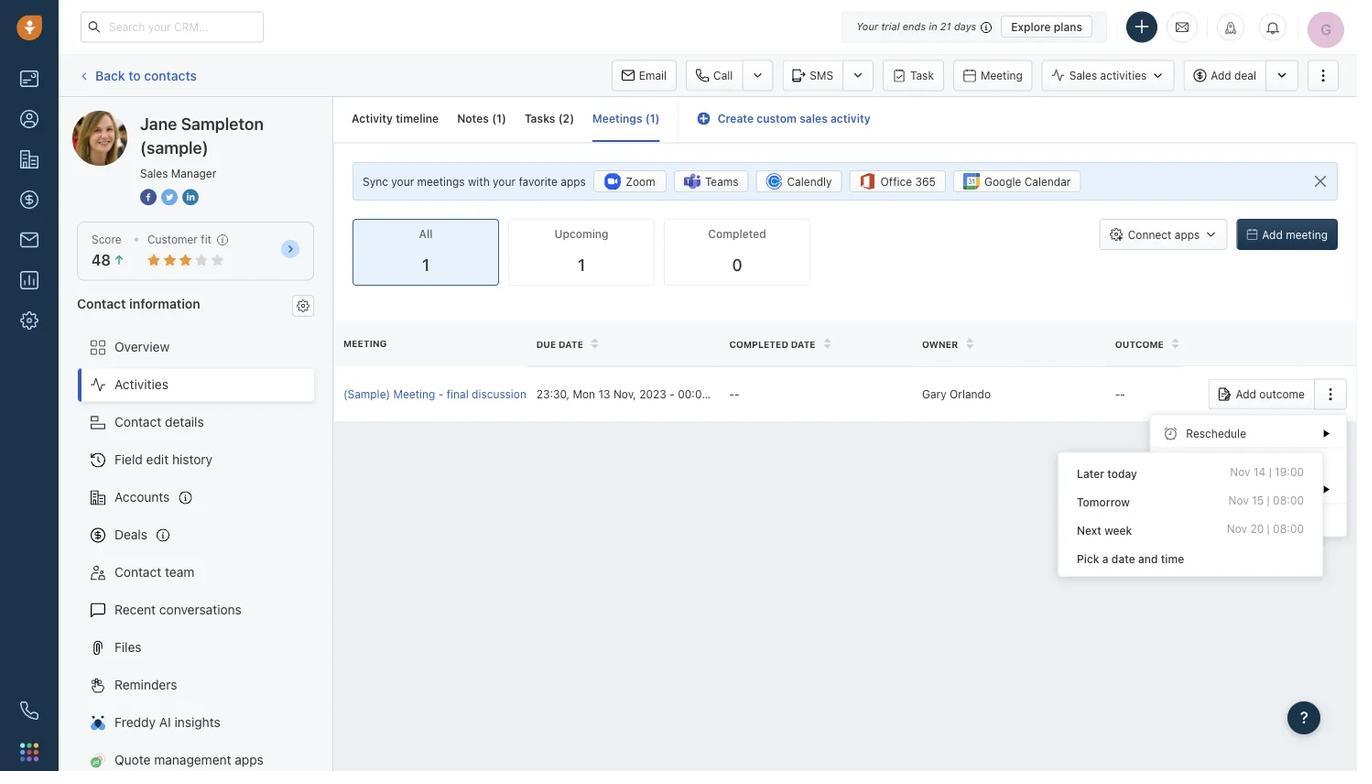 Task type: locate. For each thing, give the bounding box(es) containing it.
0 horizontal spatial deal
[[582, 388, 604, 401]]

contact down activities
[[115, 415, 162, 430]]

1 horizontal spatial nov,
[[756, 388, 779, 401]]

0 horizontal spatial 15
[[741, 388, 753, 401]]

ends
[[903, 21, 926, 33]]

1 vertical spatial sales
[[140, 167, 168, 180]]

add
[[1212, 69, 1232, 82], [1263, 228, 1283, 241], [1237, 388, 1257, 401]]

add outcome button
[[1209, 379, 1315, 410]]

apps right management
[[235, 753, 264, 768]]

2 horizontal spatial )
[[656, 112, 660, 125]]

2023
[[640, 388, 667, 401], [782, 388, 809, 401]]

2 -- from the left
[[1116, 388, 1126, 401]]

0 vertical spatial 08:00
[[1274, 494, 1305, 507]]

create custom sales activity link
[[698, 112, 871, 125]]

0 horizontal spatial date
[[559, 339, 584, 349]]

contact for contact details
[[115, 415, 162, 430]]

1 horizontal spatial )
[[570, 112, 575, 125]]

0 horizontal spatial meeting
[[344, 338, 387, 349]]

nov up nov 20 | 08:00
[[1229, 494, 1250, 507]]

1 horizontal spatial 2023
[[782, 388, 809, 401]]

phone image
[[20, 702, 38, 720]]

sms
[[810, 69, 834, 82]]

sampleton down 'contacts' in the top of the page
[[141, 110, 204, 126]]

pick a date and time
[[1077, 553, 1185, 566]]

(sample) up sales manager on the top left of the page
[[140, 137, 209, 157]]

) right meetings
[[656, 112, 660, 125]]

1 horizontal spatial sales
[[1070, 69, 1098, 82]]

1 right notes
[[497, 112, 502, 125]]

contact
[[77, 296, 126, 311], [115, 415, 162, 430], [115, 565, 162, 580]]

meeting up (sample)
[[344, 338, 387, 349]]

call link
[[686, 60, 742, 91]]

apps right connect
[[1175, 228, 1201, 241]]

6 - from the left
[[1121, 388, 1126, 401]]

the
[[563, 388, 579, 401]]

teams
[[705, 175, 739, 188]]

week
[[1105, 524, 1133, 537]]

1 right meetings
[[650, 112, 656, 125]]

20
[[1251, 522, 1265, 535]]

office 365 button
[[850, 171, 946, 193]]

00:00,
[[678, 388, 712, 401]]

2 vertical spatial add
[[1237, 388, 1257, 401]]

3 - from the left
[[730, 388, 735, 401]]

0 vertical spatial |
[[1270, 465, 1272, 478]]

2 horizontal spatial apps
[[1175, 228, 1201, 241]]

) right notes
[[502, 112, 507, 125]]

completed for completed
[[709, 228, 767, 241]]

nov for nov 14 | 19:00
[[1231, 465, 1251, 478]]

completed
[[709, 228, 767, 241], [730, 339, 789, 349]]

phone element
[[11, 693, 48, 729]]

48 button
[[92, 252, 125, 269]]

email
[[639, 69, 667, 82]]

| right 14
[[1270, 465, 1272, 478]]

0 vertical spatial nov
[[1231, 465, 1251, 478]]

0 horizontal spatial your
[[391, 175, 414, 188]]

contact team
[[115, 565, 195, 580]]

2 2023 from the left
[[782, 388, 809, 401]]

2 horizontal spatial add
[[1263, 228, 1283, 241]]

0 vertical spatial apps
[[561, 175, 586, 188]]

jane down 'contacts' in the top of the page
[[140, 114, 177, 133]]

zoom
[[626, 175, 656, 188]]

nov, right the 13
[[614, 388, 637, 401]]

your
[[391, 175, 414, 188], [493, 175, 516, 188]]

1 horizontal spatial (
[[559, 112, 563, 125]]

nov 20 | 08:00
[[1228, 522, 1305, 535]]

sales left activities
[[1070, 69, 1098, 82]]

your right with
[[493, 175, 516, 188]]

sync your meetings with your favorite apps
[[363, 175, 586, 188]]

owner
[[923, 339, 959, 349]]

add meeting button
[[1237, 219, 1339, 250]]

2023 left the 00:00,
[[640, 388, 667, 401]]

contact for contact team
[[115, 565, 162, 580]]

tasks
[[525, 112, 556, 125]]

13
[[599, 388, 611, 401]]

15 right wed
[[741, 388, 753, 401]]

1 horizontal spatial meeting
[[393, 388, 435, 401]]

fit
[[201, 233, 212, 246]]

1 08:00 from the top
[[1274, 494, 1305, 507]]

1 vertical spatial completed
[[730, 339, 789, 349]]

-- right the 00:00,
[[730, 388, 740, 401]]

nov,
[[614, 388, 637, 401], [756, 388, 779, 401]]

jane down to
[[109, 110, 137, 126]]

meeting left the final
[[393, 388, 435, 401]]

email button
[[612, 60, 677, 91]]

5 - from the left
[[1116, 388, 1121, 401]]

nov left "20"
[[1228, 522, 1248, 535]]

meeting
[[1287, 228, 1329, 241]]

history
[[172, 452, 213, 467]]

jane
[[109, 110, 137, 126], [140, 114, 177, 133]]

1 vertical spatial |
[[1268, 494, 1271, 507]]

(
[[492, 112, 497, 125], [559, 112, 563, 125], [646, 112, 650, 125]]

completed date
[[730, 339, 816, 349]]

activities
[[1101, 69, 1147, 82]]

apps
[[561, 175, 586, 188], [1175, 228, 1201, 241], [235, 753, 264, 768]]

2 your from the left
[[493, 175, 516, 188]]

details
[[165, 415, 204, 430]]

meeting down explore
[[981, 69, 1023, 82]]

0 horizontal spatial add
[[1212, 69, 1232, 82]]

contacts
[[144, 68, 197, 83]]

with
[[468, 175, 490, 188]]

( right meetings
[[646, 112, 650, 125]]

contact down 48
[[77, 296, 126, 311]]

sampleton
[[141, 110, 204, 126], [181, 114, 264, 133]]

meeting inside "button"
[[981, 69, 1023, 82]]

2 horizontal spatial meeting
[[981, 69, 1023, 82]]

4 - from the left
[[735, 388, 740, 401]]

0 horizontal spatial )
[[502, 112, 507, 125]]

(sample) up manager at the top of the page
[[207, 110, 259, 126]]

08:00 down "19:00"
[[1274, 494, 1305, 507]]

1
[[497, 112, 502, 125], [650, 112, 656, 125], [422, 255, 430, 275], [578, 255, 586, 275]]

0 horizontal spatial sales
[[140, 167, 168, 180]]

add meeting
[[1263, 228, 1329, 241]]

mon
[[573, 388, 596, 401]]

add for add meeting
[[1263, 228, 1283, 241]]

call button
[[686, 60, 742, 91]]

ai
[[159, 715, 171, 730]]

15 up "20"
[[1253, 494, 1265, 507]]

0 horizontal spatial nov,
[[614, 388, 637, 401]]

final
[[447, 388, 469, 401]]

calendly button
[[756, 171, 843, 193]]

linkedin circled image
[[182, 187, 199, 207]]

1 vertical spatial add
[[1263, 228, 1283, 241]]

2 vertical spatial contact
[[115, 565, 162, 580]]

3 ( from the left
[[646, 112, 650, 125]]

1 vertical spatial contact
[[115, 415, 162, 430]]

sales manager
[[140, 167, 216, 180]]

gary
[[923, 388, 947, 401]]

1 ) from the left
[[502, 112, 507, 125]]

1 vertical spatial meeting
[[344, 338, 387, 349]]

jane sampleton (sample) up manager at the top of the page
[[140, 114, 264, 157]]

1 vertical spatial nov
[[1229, 494, 1250, 507]]

2 08:00 from the top
[[1274, 522, 1305, 535]]

2 ) from the left
[[570, 112, 575, 125]]

0 vertical spatial sales
[[1070, 69, 1098, 82]]

-
[[439, 388, 444, 401], [670, 388, 675, 401], [730, 388, 735, 401], [735, 388, 740, 401], [1116, 388, 1121, 401], [1121, 388, 1126, 401]]

freddy ai insights
[[115, 715, 221, 730]]

2 vertical spatial |
[[1268, 522, 1271, 535]]

| right "20"
[[1268, 522, 1271, 535]]

favorite
[[519, 175, 558, 188]]

19:00
[[1276, 465, 1305, 478]]

0 horizontal spatial 2023
[[640, 388, 667, 401]]

nov for nov 15 | 08:00
[[1229, 494, 1250, 507]]

custom
[[757, 112, 797, 125]]

call
[[714, 69, 733, 82]]

( right notes
[[492, 112, 497, 125]]

0 horizontal spatial apps
[[235, 753, 264, 768]]

completed up 0
[[709, 228, 767, 241]]

1 vertical spatial 15
[[1253, 494, 1265, 507]]

0 vertical spatial deal
[[1235, 69, 1257, 82]]

0 vertical spatial contact
[[77, 296, 126, 311]]

zoom button
[[594, 171, 667, 193]]

1 horizontal spatial your
[[493, 175, 516, 188]]

manager
[[171, 167, 216, 180]]

2 horizontal spatial (
[[646, 112, 650, 125]]

field edit history
[[115, 452, 213, 467]]

1 horizontal spatial date
[[791, 339, 816, 349]]

-- down outcome
[[1116, 388, 1126, 401]]

office
[[881, 175, 913, 188]]

3 ) from the left
[[656, 112, 660, 125]]

your right sync
[[391, 175, 414, 188]]

) right tasks on the top left of page
[[570, 112, 575, 125]]

)
[[502, 112, 507, 125], [570, 112, 575, 125], [656, 112, 660, 125]]

0 vertical spatial meeting
[[981, 69, 1023, 82]]

back to contacts
[[95, 68, 197, 83]]

nov left 14
[[1231, 465, 1251, 478]]

connect apps button
[[1100, 219, 1228, 250], [1100, 219, 1228, 250]]

08:00 for nov 15 | 08:00
[[1274, 494, 1305, 507]]

activity timeline
[[352, 112, 439, 125]]

(sample)
[[207, 110, 259, 126], [140, 137, 209, 157]]

date for completed date
[[791, 339, 816, 349]]

2 ( from the left
[[559, 112, 563, 125]]

( right tasks on the top left of page
[[559, 112, 563, 125]]

0 vertical spatial completed
[[709, 228, 767, 241]]

1 horizontal spatial --
[[1116, 388, 1126, 401]]

2023 down completed date
[[782, 388, 809, 401]]

sales up facebook circled icon
[[140, 167, 168, 180]]

1 ( from the left
[[492, 112, 497, 125]]

2 vertical spatial nov
[[1228, 522, 1248, 535]]

1 vertical spatial deal
[[582, 388, 604, 401]]

| down nov 14 | 19:00
[[1268, 494, 1271, 507]]

1 vertical spatial 08:00
[[1274, 522, 1305, 535]]

customer
[[147, 233, 198, 246]]

2 horizontal spatial date
[[1112, 553, 1136, 566]]

notes
[[457, 112, 489, 125]]

0 horizontal spatial --
[[730, 388, 740, 401]]

2 - from the left
[[670, 388, 675, 401]]

apps right favorite
[[561, 175, 586, 188]]

connect apps
[[1129, 228, 1201, 241]]

1 vertical spatial apps
[[1175, 228, 1201, 241]]

sales
[[1070, 69, 1098, 82], [140, 167, 168, 180]]

add inside button
[[1237, 388, 1257, 401]]

reminders
[[115, 678, 177, 693]]

1 horizontal spatial apps
[[561, 175, 586, 188]]

date for due date
[[559, 339, 584, 349]]

nov, right wed
[[756, 388, 779, 401]]

recent
[[115, 602, 156, 618]]

task button
[[883, 60, 945, 91]]

0 horizontal spatial (
[[492, 112, 497, 125]]

date
[[559, 339, 584, 349], [791, 339, 816, 349], [1112, 553, 1136, 566]]

1 horizontal spatial deal
[[1235, 69, 1257, 82]]

15
[[741, 388, 753, 401], [1253, 494, 1265, 507]]

08:00 right "20"
[[1274, 522, 1305, 535]]

0 vertical spatial add
[[1212, 69, 1232, 82]]

contact up recent
[[115, 565, 162, 580]]

completed up wed
[[730, 339, 789, 349]]

1 horizontal spatial add
[[1237, 388, 1257, 401]]



Task type: vqa. For each thing, say whether or not it's contained in the screenshot.
Email button
yes



Task type: describe. For each thing, give the bounding box(es) containing it.
teams button
[[674, 171, 749, 193]]

time
[[1162, 553, 1185, 566]]

days
[[955, 21, 977, 33]]

sync
[[363, 175, 388, 188]]

quote
[[115, 753, 151, 768]]

google calendar
[[985, 175, 1071, 188]]

1 horizontal spatial jane
[[140, 114, 177, 133]]

team
[[165, 565, 195, 580]]

) for meetings ( 1 )
[[656, 112, 660, 125]]

(sample) meeting - final discussion about the deal
[[344, 388, 604, 401]]

sales
[[800, 112, 828, 125]]

2
[[563, 112, 570, 125]]

sampleton up manager at the top of the page
[[181, 114, 264, 133]]

activities
[[115, 377, 169, 392]]

task
[[911, 69, 934, 82]]

365
[[916, 175, 936, 188]]

your trial ends in 21 days
[[857, 21, 977, 33]]

orlando
[[950, 388, 991, 401]]

0 horizontal spatial jane
[[109, 110, 137, 126]]

and
[[1139, 553, 1159, 566]]

explore plans link
[[1002, 16, 1093, 38]]

email image
[[1176, 20, 1189, 35]]

) for tasks ( 2 )
[[570, 112, 575, 125]]

2 nov, from the left
[[756, 388, 779, 401]]

later
[[1077, 467, 1105, 480]]

discussion
[[472, 388, 527, 401]]

meeting button
[[954, 60, 1033, 91]]

mng settings image
[[297, 299, 310, 312]]

| for 20
[[1268, 522, 1271, 535]]

all
[[419, 228, 433, 241]]

score
[[92, 233, 122, 246]]

connect
[[1129, 228, 1172, 241]]

23:30, mon 13 nov, 2023 - 00:00, wed 15 nov, 2023
[[537, 388, 809, 401]]

sms button
[[783, 60, 843, 91]]

later today
[[1077, 467, 1138, 480]]

contact details
[[115, 415, 204, 430]]

| for 15
[[1268, 494, 1271, 507]]

twitter circled image
[[161, 187, 178, 207]]

gary orlando
[[923, 388, 991, 401]]

08:00 for nov 20 | 08:00
[[1274, 522, 1305, 535]]

tomorrow
[[1077, 496, 1131, 509]]

deal inside button
[[1235, 69, 1257, 82]]

wed
[[715, 388, 738, 401]]

) for notes ( 1 )
[[502, 112, 507, 125]]

notes ( 1 )
[[457, 112, 507, 125]]

sales activities
[[1070, 69, 1147, 82]]

reschedule button
[[1151, 420, 1347, 447]]

outcome
[[1116, 339, 1164, 349]]

explore plans
[[1012, 20, 1083, 33]]

pick
[[1077, 553, 1100, 566]]

2 vertical spatial apps
[[235, 753, 264, 768]]

about
[[530, 388, 560, 401]]

freddy
[[115, 715, 156, 730]]

back to contacts link
[[77, 61, 198, 90]]

meetings
[[417, 175, 465, 188]]

to
[[128, 68, 141, 83]]

edit
[[146, 452, 169, 467]]

outcome
[[1260, 388, 1306, 401]]

files
[[115, 640, 142, 655]]

add for add deal
[[1212, 69, 1232, 82]]

sales for sales activities
[[1070, 69, 1098, 82]]

create custom sales activity
[[718, 112, 871, 125]]

sales for sales manager
[[140, 167, 168, 180]]

completed for completed date
[[730, 339, 789, 349]]

48
[[92, 252, 111, 269]]

0 vertical spatial 15
[[741, 388, 753, 401]]

nov for nov 20 | 08:00
[[1228, 522, 1248, 535]]

jane sampleton (sample) down 'contacts' in the top of the page
[[109, 110, 259, 126]]

nov 15 | 08:00
[[1229, 494, 1305, 507]]

a
[[1103, 553, 1109, 566]]

contact for contact information
[[77, 296, 126, 311]]

back
[[95, 68, 125, 83]]

1 horizontal spatial 15
[[1253, 494, 1265, 507]]

upcoming
[[555, 228, 609, 241]]

facebook circled image
[[140, 187, 157, 207]]

timeline
[[396, 112, 439, 125]]

Search your CRM... text field
[[81, 11, 264, 43]]

0 vertical spatial (sample)
[[207, 110, 259, 126]]

information
[[129, 296, 200, 311]]

plans
[[1054, 20, 1083, 33]]

1 down all
[[422, 255, 430, 275]]

1 your from the left
[[391, 175, 414, 188]]

| for 14
[[1270, 465, 1272, 478]]

add deal button
[[1184, 60, 1266, 91]]

1 vertical spatial (sample)
[[140, 137, 209, 157]]

(sample)
[[344, 388, 390, 401]]

freshworks switcher image
[[20, 743, 38, 762]]

14
[[1254, 465, 1266, 478]]

( for meetings
[[646, 112, 650, 125]]

meetings ( 1 )
[[593, 112, 660, 125]]

conversations
[[159, 602, 242, 618]]

( for tasks
[[559, 112, 563, 125]]

next week
[[1077, 524, 1133, 537]]

activity
[[831, 112, 871, 125]]

0
[[732, 255, 743, 275]]

meetings
[[593, 112, 643, 125]]

1 nov, from the left
[[614, 388, 637, 401]]

1 2023 from the left
[[640, 388, 667, 401]]

next
[[1077, 524, 1102, 537]]

add outcome
[[1237, 388, 1306, 401]]

( for notes
[[492, 112, 497, 125]]

21
[[941, 21, 952, 33]]

add for add outcome
[[1237, 388, 1257, 401]]

google calendar button
[[954, 171, 1082, 193]]

1 down upcoming
[[578, 255, 586, 275]]

1 - from the left
[[439, 388, 444, 401]]

contact information
[[77, 296, 200, 311]]

office 365
[[881, 175, 936, 188]]

2 vertical spatial meeting
[[393, 388, 435, 401]]

overview
[[115, 340, 170, 355]]

management
[[154, 753, 231, 768]]

recent conversations
[[115, 602, 242, 618]]

1 -- from the left
[[730, 388, 740, 401]]



